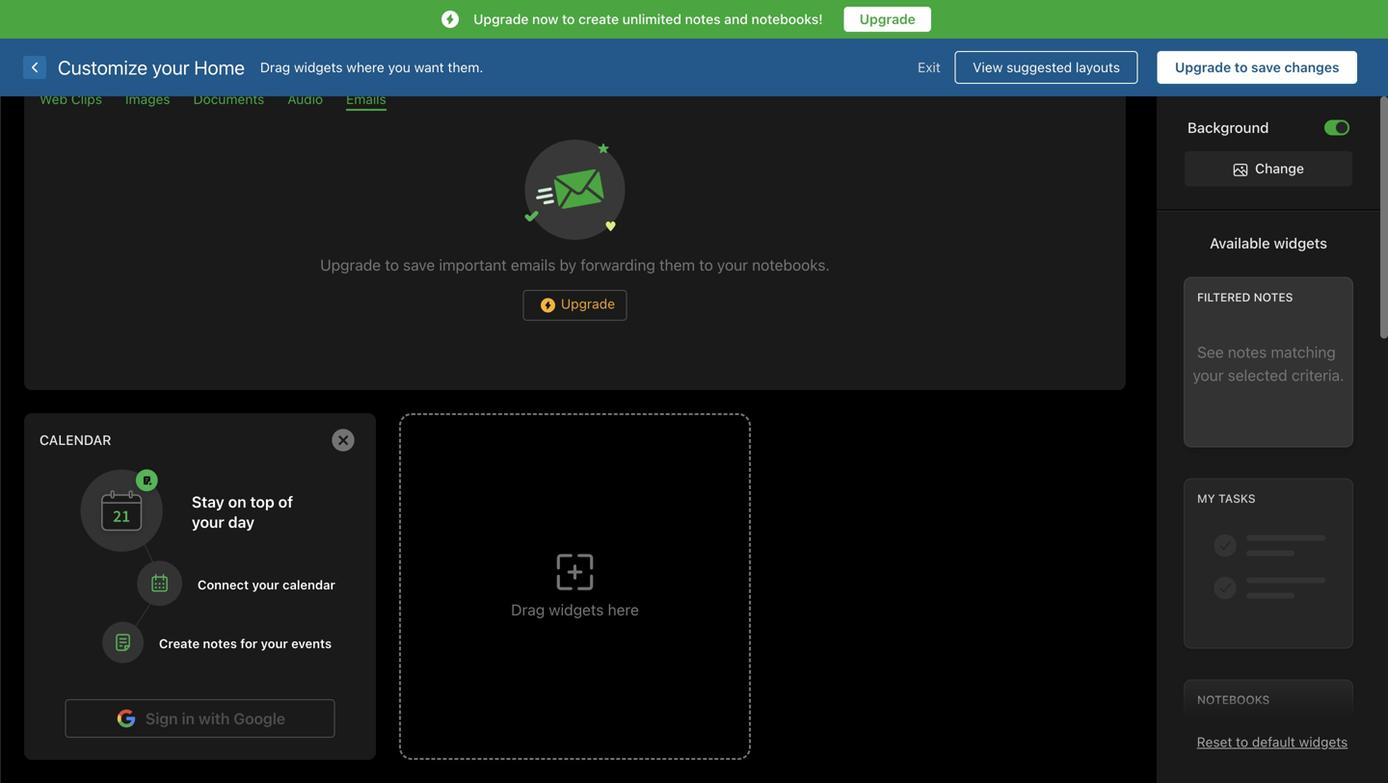 Task type: vqa. For each thing, say whether or not it's contained in the screenshot.
Filter Tasks icon
no



Task type: locate. For each thing, give the bounding box(es) containing it.
reset to default widgets
[[1197, 735, 1348, 751]]

upgrade inside button
[[1175, 59, 1232, 75]]

notes up selected
[[1228, 343, 1267, 361]]

to right now
[[562, 11, 575, 27]]

notes
[[685, 11, 721, 27], [1228, 343, 1267, 361]]

layouts
[[1076, 59, 1120, 75]]

remove image
[[324, 421, 363, 460]]

your left home
[[152, 56, 190, 79]]

0 horizontal spatial notes
[[685, 11, 721, 27]]

tasks
[[1219, 492, 1256, 506]]

now
[[532, 11, 559, 27]]

to right reset
[[1236, 735, 1249, 751]]

upgrade for upgrade
[[860, 11, 916, 27]]

save
[[1252, 59, 1281, 75]]

drag left here
[[511, 601, 545, 620]]

0 vertical spatial drag
[[260, 59, 290, 75]]

drag
[[260, 59, 290, 75], [511, 601, 545, 620]]

widgets left 'where'
[[294, 59, 343, 75]]

widgets right default
[[1299, 735, 1348, 751]]

1 horizontal spatial notes
[[1228, 343, 1267, 361]]

widgets for drag widgets where you want them.
[[294, 59, 343, 75]]

widgets
[[294, 59, 343, 75], [1274, 235, 1328, 251], [549, 601, 604, 620], [1299, 735, 1348, 751]]

my tasks
[[1198, 492, 1256, 506]]

notebooks!
[[752, 11, 823, 27]]

your
[[152, 56, 190, 79], [1193, 366, 1224, 385]]

to
[[562, 11, 575, 27], [1235, 59, 1248, 75], [1236, 735, 1249, 751]]

to inside button
[[1235, 59, 1248, 75]]

to left save in the top right of the page
[[1235, 59, 1248, 75]]

upgrade
[[474, 11, 529, 27], [860, 11, 916, 27], [1175, 59, 1232, 75]]

1 vertical spatial your
[[1193, 366, 1224, 385]]

upgrade up exit button
[[860, 11, 916, 27]]

0 horizontal spatial upgrade
[[474, 11, 529, 27]]

drag widgets where you want them.
[[260, 59, 483, 75]]

2 horizontal spatial upgrade
[[1175, 59, 1232, 75]]

2 vertical spatial to
[[1236, 735, 1249, 751]]

0 vertical spatial to
[[562, 11, 575, 27]]

notes left and on the right of the page
[[685, 11, 721, 27]]

available widgets
[[1210, 235, 1328, 251]]

view
[[973, 59, 1003, 75]]

upgrade for upgrade now to create unlimited notes and notebooks!
[[474, 11, 529, 27]]

1 vertical spatial notes
[[1228, 343, 1267, 361]]

filtered
[[1198, 291, 1251, 304]]

matching
[[1271, 343, 1336, 361]]

drag for drag widgets here
[[511, 601, 545, 620]]

1 horizontal spatial drag
[[511, 601, 545, 620]]

view suggested layouts
[[973, 59, 1120, 75]]

upgrade left save in the top right of the page
[[1175, 59, 1232, 75]]

notebooks
[[1198, 694, 1270, 707]]

customize
[[58, 56, 148, 79]]

upgrade left now
[[474, 11, 529, 27]]

create
[[579, 11, 619, 27]]

where
[[347, 59, 385, 75]]

and
[[724, 11, 748, 27]]

0 horizontal spatial drag
[[260, 59, 290, 75]]

drag right home
[[260, 59, 290, 75]]

widgets for drag widgets here
[[549, 601, 604, 620]]

to for upgrade
[[1235, 59, 1248, 75]]

upgrade now to create unlimited notes and notebooks!
[[474, 11, 823, 27]]

change button
[[1185, 151, 1353, 186]]

0 horizontal spatial your
[[152, 56, 190, 79]]

reset to default widgets button
[[1197, 735, 1348, 751]]

1 horizontal spatial upgrade
[[860, 11, 916, 27]]

1 vertical spatial drag
[[511, 601, 545, 620]]

upgrade inside button
[[860, 11, 916, 27]]

1 vertical spatial to
[[1235, 59, 1248, 75]]

upgrade to save changes button
[[1158, 51, 1358, 84]]

widgets left here
[[549, 601, 604, 620]]

widgets right available
[[1274, 235, 1328, 251]]

your down see
[[1193, 366, 1224, 385]]

exit
[[918, 59, 941, 75]]

1 horizontal spatial your
[[1193, 366, 1224, 385]]

changes
[[1285, 59, 1340, 75]]



Task type: describe. For each thing, give the bounding box(es) containing it.
change
[[1256, 161, 1305, 176]]

upgrade for upgrade to save changes
[[1175, 59, 1232, 75]]

suggested
[[1007, 59, 1072, 75]]

drag widgets here
[[511, 601, 639, 620]]

upgrade to save changes
[[1175, 59, 1340, 75]]

unlimited
[[623, 11, 682, 27]]

you
[[388, 59, 411, 75]]

customize your home
[[58, 56, 245, 79]]

available
[[1210, 235, 1271, 251]]

upgrade button
[[844, 7, 931, 32]]

criteria.
[[1292, 366, 1345, 385]]

default
[[1253, 735, 1296, 751]]

them.
[[448, 59, 483, 75]]

to for reset
[[1236, 735, 1249, 751]]

background
[[1188, 119, 1269, 136]]

exit button
[[904, 51, 955, 84]]

see notes matching your selected criteria.
[[1193, 343, 1345, 385]]

my
[[1198, 492, 1216, 506]]

home
[[194, 56, 245, 79]]

selected
[[1228, 366, 1288, 385]]

widgets for available widgets
[[1274, 235, 1328, 251]]

view suggested layouts button
[[955, 51, 1138, 84]]

0 vertical spatial your
[[152, 56, 190, 79]]

reset
[[1197, 735, 1233, 751]]

your inside see notes matching your selected criteria.
[[1193, 366, 1224, 385]]

drag for drag widgets where you want them.
[[260, 59, 290, 75]]

filtered notes
[[1198, 291, 1294, 304]]

want
[[414, 59, 444, 75]]

see
[[1198, 343, 1224, 361]]

notes
[[1254, 291, 1294, 304]]

here
[[608, 601, 639, 620]]

background image
[[1337, 122, 1348, 134]]

notes inside see notes matching your selected criteria.
[[1228, 343, 1267, 361]]

0 vertical spatial notes
[[685, 11, 721, 27]]



